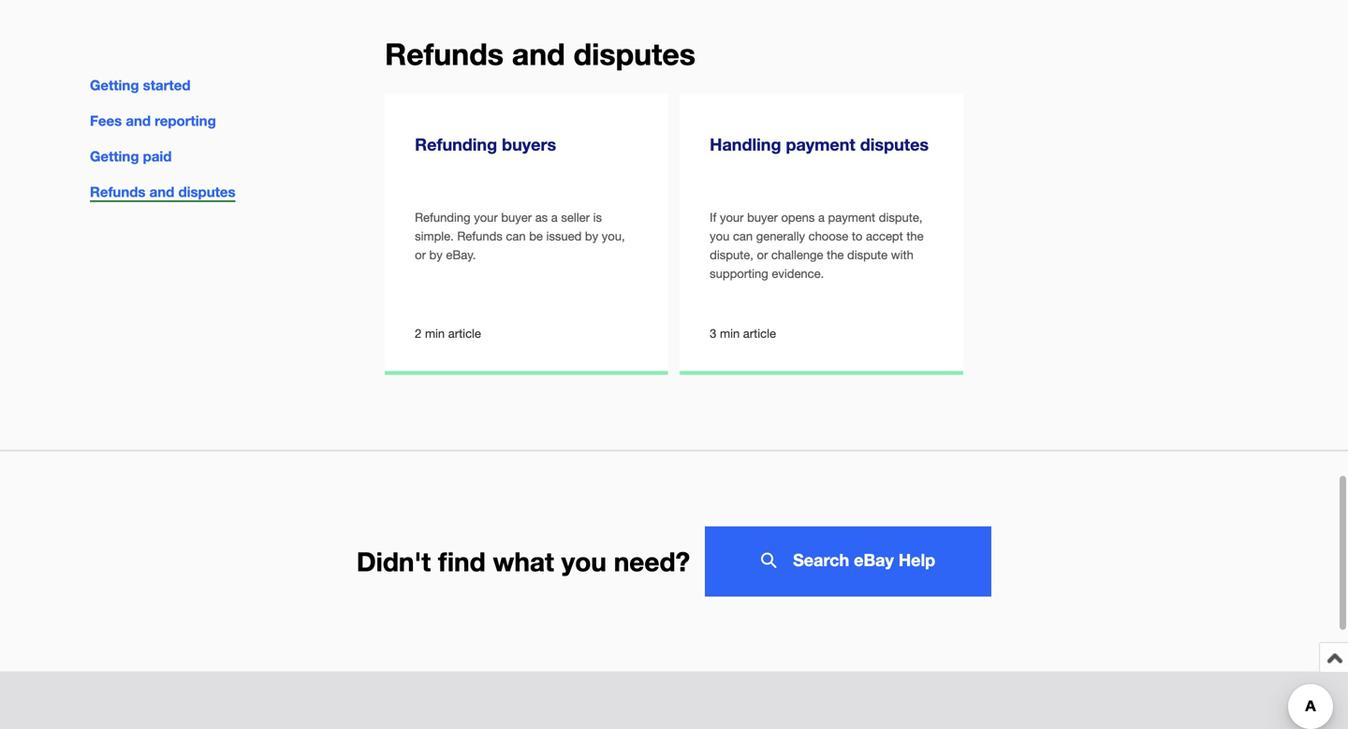 Task type: describe. For each thing, give the bounding box(es) containing it.
what
[[493, 546, 554, 577]]

1 horizontal spatial refunds and disputes
[[385, 36, 696, 72]]

buyer for handling
[[747, 210, 778, 225]]

accept
[[866, 229, 903, 244]]

or inside if your buyer opens a payment dispute, you can generally choose to accept the dispute, or challenge the dispute with supporting evidence.
[[757, 248, 768, 262]]

getting paid
[[90, 148, 172, 165]]

min for refunding
[[425, 326, 445, 341]]

0 vertical spatial dispute,
[[879, 210, 923, 225]]

to
[[852, 229, 863, 244]]

your for handling
[[720, 210, 744, 225]]

refunding for refunding buyers
[[415, 134, 497, 154]]

if your buyer opens a payment dispute, you can generally choose to accept the dispute, or challenge the dispute with supporting evidence.
[[710, 210, 924, 281]]

be
[[529, 229, 543, 244]]

evidence.
[[772, 266, 824, 281]]

2
[[415, 326, 422, 341]]

and for fees and reporting 'link'
[[126, 112, 151, 129]]

is
[[593, 210, 602, 225]]

article for handling
[[743, 326, 776, 341]]

refunds and disputes link
[[90, 184, 236, 202]]

ebay
[[854, 550, 894, 570]]

0 vertical spatial and
[[512, 36, 565, 72]]

didn't
[[357, 546, 431, 577]]

fees and reporting link
[[90, 112, 216, 129]]

buyers
[[502, 134, 556, 154]]

choose
[[808, 229, 848, 244]]

if
[[710, 210, 717, 225]]

2 horizontal spatial disputes
[[860, 134, 929, 154]]

buyer for refunding
[[501, 210, 532, 225]]

with
[[891, 248, 914, 262]]

refunding for refunding your buyer as a seller is simple. refunds can be issued by you, or by ebay.
[[415, 210, 471, 225]]

1 vertical spatial the
[[827, 248, 844, 262]]



Task type: vqa. For each thing, say whether or not it's contained in the screenshot.
YOUR within refunding your buyer as a seller is simple. refunds can be issued by you, or by ebay.
yes



Task type: locate. For each thing, give the bounding box(es) containing it.
0 vertical spatial by
[[585, 229, 598, 244]]

min
[[425, 326, 445, 341], [720, 326, 740, 341]]

0 horizontal spatial article
[[448, 326, 481, 341]]

2 vertical spatial refunds
[[457, 229, 503, 244]]

by down simple.
[[429, 248, 443, 262]]

0 horizontal spatial refunds and disputes
[[90, 184, 236, 200]]

a inside refunding your buyer as a seller is simple. refunds can be issued by you, or by ebay.
[[551, 210, 558, 225]]

buyer inside refunding your buyer as a seller is simple. refunds can be issued by you, or by ebay.
[[501, 210, 532, 225]]

and
[[512, 36, 565, 72], [126, 112, 151, 129], [149, 184, 174, 200]]

0 vertical spatial getting
[[90, 77, 139, 94]]

search ebay help
[[793, 550, 935, 570]]

2 min article
[[415, 326, 481, 341]]

challenge
[[771, 248, 823, 262]]

1 vertical spatial payment
[[828, 210, 875, 225]]

article right 3
[[743, 326, 776, 341]]

handling payment disputes
[[710, 134, 929, 154]]

1 vertical spatial you
[[561, 546, 607, 577]]

dispute
[[847, 248, 888, 262]]

1 can from the left
[[506, 229, 526, 244]]

fees
[[90, 112, 122, 129]]

payment right handling
[[786, 134, 855, 154]]

you inside if your buyer opens a payment dispute, you can generally choose to accept the dispute, or challenge the dispute with supporting evidence.
[[710, 229, 730, 244]]

a for buyers
[[551, 210, 558, 225]]

refunding
[[415, 134, 497, 154], [415, 210, 471, 225]]

refunds and disputes down paid
[[90, 184, 236, 200]]

help
[[899, 550, 935, 570]]

3 min article
[[710, 326, 776, 341]]

and for refunds and disputes link
[[149, 184, 174, 200]]

handling
[[710, 134, 781, 154]]

you,
[[602, 229, 625, 244]]

by
[[585, 229, 598, 244], [429, 248, 443, 262]]

refunding buyers
[[415, 134, 556, 154]]

buyer up generally
[[747, 210, 778, 225]]

1 horizontal spatial you
[[710, 229, 730, 244]]

payment
[[786, 134, 855, 154], [828, 210, 875, 225]]

buyer inside if your buyer opens a payment dispute, you can generally choose to accept the dispute, or challenge the dispute with supporting evidence.
[[747, 210, 778, 225]]

1 buyer from the left
[[501, 210, 532, 225]]

1 vertical spatial disputes
[[860, 134, 929, 154]]

buyer
[[501, 210, 532, 225], [747, 210, 778, 225]]

2 a from the left
[[818, 210, 825, 225]]

reporting
[[155, 112, 216, 129]]

1 vertical spatial refunding
[[415, 210, 471, 225]]

0 vertical spatial the
[[907, 229, 924, 244]]

0 horizontal spatial or
[[415, 248, 426, 262]]

1 a from the left
[[551, 210, 558, 225]]

payment up to
[[828, 210, 875, 225]]

1 vertical spatial refunds and disputes
[[90, 184, 236, 200]]

refunds inside refunding your buyer as a seller is simple. refunds can be issued by you, or by ebay.
[[457, 229, 503, 244]]

1 min from the left
[[425, 326, 445, 341]]

2 min from the left
[[720, 326, 740, 341]]

getting started
[[90, 77, 191, 94]]

your for refunding
[[474, 210, 498, 225]]

simple.
[[415, 229, 454, 244]]

didn't find what you need?
[[357, 546, 690, 577]]

0 horizontal spatial dispute,
[[710, 248, 754, 262]]

1 horizontal spatial dispute,
[[879, 210, 923, 225]]

can inside if your buyer opens a payment dispute, you can generally choose to accept the dispute, or challenge the dispute with supporting evidence.
[[733, 229, 753, 244]]

0 horizontal spatial you
[[561, 546, 607, 577]]

disputes
[[574, 36, 696, 72], [860, 134, 929, 154], [178, 184, 236, 200]]

you right 'what'
[[561, 546, 607, 577]]

1 horizontal spatial buyer
[[747, 210, 778, 225]]

0 horizontal spatial by
[[429, 248, 443, 262]]

the down 'choose'
[[827, 248, 844, 262]]

getting started link
[[90, 77, 191, 94]]

and down paid
[[149, 184, 174, 200]]

supporting
[[710, 266, 768, 281]]

your inside refunding your buyer as a seller is simple. refunds can be issued by you, or by ebay.
[[474, 210, 498, 225]]

0 vertical spatial disputes
[[574, 36, 696, 72]]

2 your from the left
[[720, 210, 744, 225]]

2 can from the left
[[733, 229, 753, 244]]

find
[[438, 546, 486, 577]]

opens
[[781, 210, 815, 225]]

a up 'choose'
[[818, 210, 825, 225]]

fees and reporting
[[90, 112, 216, 129]]

generally
[[756, 229, 805, 244]]

getting for getting paid
[[90, 148, 139, 165]]

as
[[535, 210, 548, 225]]

2 article from the left
[[743, 326, 776, 341]]

and right the fees
[[126, 112, 151, 129]]

1 horizontal spatial or
[[757, 248, 768, 262]]

refunds
[[385, 36, 504, 72], [90, 184, 146, 200], [457, 229, 503, 244]]

1 horizontal spatial can
[[733, 229, 753, 244]]

1 horizontal spatial disputes
[[574, 36, 696, 72]]

search ebay help link
[[705, 527, 992, 597]]

refunds inside refunds and disputes link
[[90, 184, 146, 200]]

3
[[710, 326, 717, 341]]

refunds and disputes up buyers
[[385, 36, 696, 72]]

1 vertical spatial getting
[[90, 148, 139, 165]]

1 vertical spatial and
[[126, 112, 151, 129]]

1 refunding from the top
[[415, 134, 497, 154]]

0 horizontal spatial can
[[506, 229, 526, 244]]

1 horizontal spatial by
[[585, 229, 598, 244]]

getting
[[90, 77, 139, 94], [90, 148, 139, 165]]

buyer left as
[[501, 210, 532, 225]]

1 horizontal spatial article
[[743, 326, 776, 341]]

disputes inside refunds and disputes link
[[178, 184, 236, 200]]

min for handling
[[720, 326, 740, 341]]

min right '2'
[[425, 326, 445, 341]]

article
[[448, 326, 481, 341], [743, 326, 776, 341]]

a right as
[[551, 210, 558, 225]]

can left be on the top left of page
[[506, 229, 526, 244]]

ebay.
[[446, 248, 476, 262]]

issued
[[546, 229, 582, 244]]

dispute, up accept
[[879, 210, 923, 225]]

getting up the fees
[[90, 77, 139, 94]]

search
[[793, 550, 849, 570]]

or down generally
[[757, 248, 768, 262]]

your inside if your buyer opens a payment dispute, you can generally choose to accept the dispute, or challenge the dispute with supporting evidence.
[[720, 210, 744, 225]]

1 horizontal spatial a
[[818, 210, 825, 225]]

2 refunding from the top
[[415, 210, 471, 225]]

your
[[474, 210, 498, 225], [720, 210, 744, 225]]

payment inside if your buyer opens a payment dispute, you can generally choose to accept the dispute, or challenge the dispute with supporting evidence.
[[828, 210, 875, 225]]

and up buyers
[[512, 36, 565, 72]]

a for payment
[[818, 210, 825, 225]]

can inside refunding your buyer as a seller is simple. refunds can be issued by you, or by ebay.
[[506, 229, 526, 244]]

2 or from the left
[[757, 248, 768, 262]]

refunds and disputes
[[385, 36, 696, 72], [90, 184, 236, 200]]

the up with
[[907, 229, 924, 244]]

0 vertical spatial refunds and disputes
[[385, 36, 696, 72]]

2 getting from the top
[[90, 148, 139, 165]]

article right '2'
[[448, 326, 481, 341]]

article for refunding
[[448, 326, 481, 341]]

2 vertical spatial and
[[149, 184, 174, 200]]

1 horizontal spatial your
[[720, 210, 744, 225]]

refunding inside refunding your buyer as a seller is simple. refunds can be issued by you, or by ebay.
[[415, 210, 471, 225]]

0 horizontal spatial your
[[474, 210, 498, 225]]

you down if
[[710, 229, 730, 244]]

your up ebay.
[[474, 210, 498, 225]]

1 getting from the top
[[90, 77, 139, 94]]

min right 3
[[720, 326, 740, 341]]

can
[[506, 229, 526, 244], [733, 229, 753, 244]]

refunding your buyer as a seller is simple. refunds can be issued by you, or by ebay.
[[415, 210, 625, 262]]

0 horizontal spatial buyer
[[501, 210, 532, 225]]

0 horizontal spatial disputes
[[178, 184, 236, 200]]

getting down the fees
[[90, 148, 139, 165]]

0 vertical spatial refunding
[[415, 134, 497, 154]]

0 vertical spatial payment
[[786, 134, 855, 154]]

1 vertical spatial refunds
[[90, 184, 146, 200]]

1 vertical spatial by
[[429, 248, 443, 262]]

by down is at the left of the page
[[585, 229, 598, 244]]

paid
[[143, 148, 172, 165]]

1 horizontal spatial the
[[907, 229, 924, 244]]

refunding up simple.
[[415, 210, 471, 225]]

a
[[551, 210, 558, 225], [818, 210, 825, 225]]

0 horizontal spatial a
[[551, 210, 558, 225]]

a inside if your buyer opens a payment dispute, you can generally choose to accept the dispute, or challenge the dispute with supporting evidence.
[[818, 210, 825, 225]]

you
[[710, 229, 730, 244], [561, 546, 607, 577]]

0 horizontal spatial min
[[425, 326, 445, 341]]

2 vertical spatial disputes
[[178, 184, 236, 200]]

getting for getting started
[[90, 77, 139, 94]]

0 horizontal spatial the
[[827, 248, 844, 262]]

1 article from the left
[[448, 326, 481, 341]]

or inside refunding your buyer as a seller is simple. refunds can be issued by you, or by ebay.
[[415, 248, 426, 262]]

seller
[[561, 210, 590, 225]]

started
[[143, 77, 191, 94]]

1 horizontal spatial min
[[720, 326, 740, 341]]

dispute, up supporting
[[710, 248, 754, 262]]

getting paid link
[[90, 148, 172, 165]]

1 or from the left
[[415, 248, 426, 262]]

dispute,
[[879, 210, 923, 225], [710, 248, 754, 262]]

can up supporting
[[733, 229, 753, 244]]

1 vertical spatial dispute,
[[710, 248, 754, 262]]

refunding left buyers
[[415, 134, 497, 154]]

or
[[415, 248, 426, 262], [757, 248, 768, 262]]

the
[[907, 229, 924, 244], [827, 248, 844, 262]]

2 buyer from the left
[[747, 210, 778, 225]]

1 your from the left
[[474, 210, 498, 225]]

your right if
[[720, 210, 744, 225]]

0 vertical spatial you
[[710, 229, 730, 244]]

or down simple.
[[415, 248, 426, 262]]

0 vertical spatial refunds
[[385, 36, 504, 72]]

need?
[[614, 546, 690, 577]]



